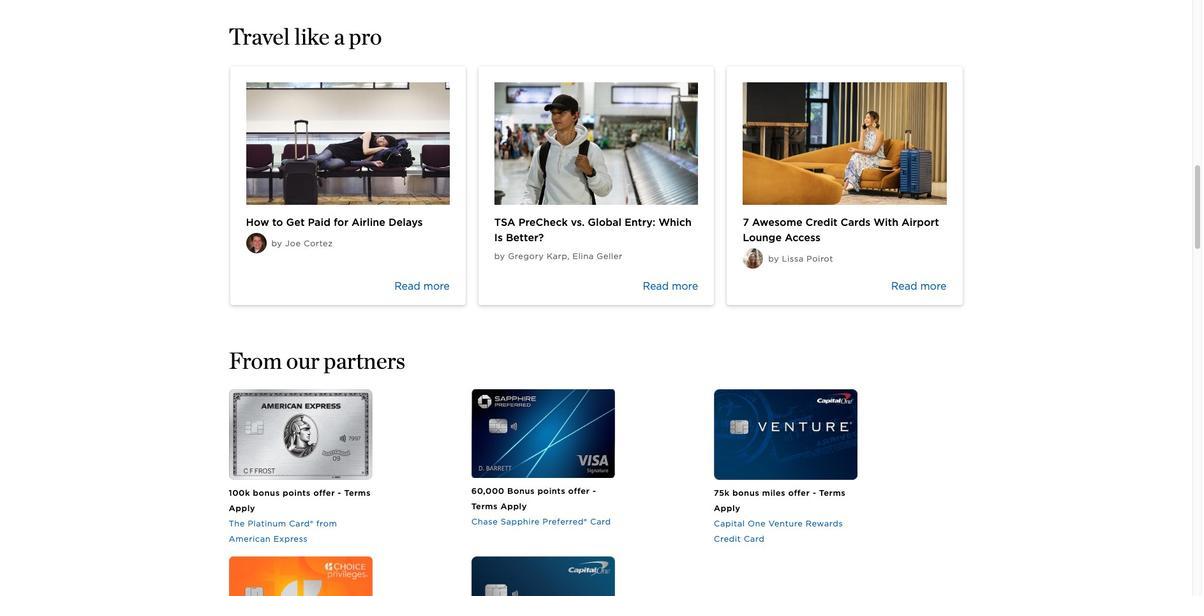 Task type: describe. For each thing, give the bounding box(es) containing it.
7 awesome credit cards with airport lounge access
[[743, 216, 940, 244]]

geller
[[597, 251, 623, 261]]

miles
[[763, 488, 786, 498]]

travel like a pro
[[229, 22, 382, 51]]

apply for 100k
[[229, 504, 255, 513]]

better?
[[506, 232, 544, 244]]

read more for how to get paid for airline delays
[[395, 280, 450, 292]]

card®
[[289, 519, 314, 529]]

awesome
[[752, 216, 803, 228]]

75k bonus miles offer - terms apply capital one venture rewards credit card
[[714, 488, 846, 544]]

chase sapphire preferred credit card image
[[471, 389, 615, 478]]

entry:
[[625, 216, 656, 228]]

- for 75k bonus miles offer - terms apply
[[813, 488, 817, 498]]

card inside 75k bonus miles offer - terms apply capital one venture rewards credit card
[[744, 534, 765, 544]]

terms for 100k bonus points offer - terms apply
[[344, 488, 371, 498]]

apply for 60,000
[[501, 501, 527, 511]]

preferred®
[[543, 517, 588, 526]]

more for 7 awesome credit cards with airport lounge access
[[921, 280, 947, 292]]

is
[[495, 232, 503, 244]]

cards
[[841, 216, 871, 228]]

to
[[272, 216, 283, 228]]

points for bonus
[[538, 486, 566, 496]]

read for tsa precheck vs. global entry: which is better?
[[643, 280, 669, 292]]

more for how to get paid for airline delays
[[424, 280, 450, 292]]

paid
[[308, 216, 331, 228]]

pro
[[349, 22, 382, 51]]

airport
[[902, 216, 940, 228]]

airline
[[352, 216, 386, 228]]

waiting for flight delay compensation at the airport image
[[246, 82, 450, 205]]

card inside 60,000 bonus points offer - terms apply chase sapphire preferred® card
[[590, 517, 611, 526]]

platinum
[[248, 519, 286, 529]]

joe cortez's profile picture image
[[246, 233, 266, 253]]

get
[[286, 216, 305, 228]]

by lissa poirot
[[769, 254, 834, 263]]

bonus
[[507, 486, 535, 496]]

read for how to get paid for airline delays
[[395, 280, 421, 292]]

travel
[[229, 22, 290, 51]]

capital one venture rewards credit card link
[[714, 515, 858, 546]]

with
[[874, 216, 899, 228]]

woman who has a credit card with airport lounge access image
[[743, 82, 947, 205]]

bonus for 100k
[[253, 488, 280, 498]]

terms for 75k bonus miles offer - terms apply
[[819, 488, 846, 498]]

from our partners
[[229, 346, 405, 375]]

by gregory karp , elina geller
[[495, 251, 623, 261]]

vs.
[[571, 216, 585, 228]]

for
[[334, 216, 349, 228]]

the platinum card® from american express link
[[229, 516, 372, 547]]

tsa precheck vs. global entry: which is better?
[[495, 216, 692, 244]]

choice privileges mastercard image
[[229, 557, 372, 596]]

capital one venture x rewards credit card image
[[471, 557, 615, 596]]

chase
[[471, 517, 498, 526]]

more for tsa precheck vs. global entry: which is better?
[[672, 280, 698, 292]]

sapphire
[[501, 517, 540, 526]]

credit inside 75k bonus miles offer - terms apply capital one venture rewards credit card
[[714, 534, 741, 544]]

lissa
[[782, 254, 804, 263]]



Task type: vqa. For each thing, say whether or not it's contained in the screenshot.
American
yes



Task type: locate. For each thing, give the bounding box(es) containing it.
1 horizontal spatial -
[[593, 486, 597, 496]]

offer right "miles"
[[789, 488, 810, 498]]

access
[[785, 232, 821, 244]]

1 horizontal spatial read
[[643, 280, 669, 292]]

- inside 60,000 bonus points offer - terms apply chase sapphire preferred® card
[[593, 486, 597, 496]]

bonus inside 75k bonus miles offer - terms apply capital one venture rewards credit card
[[733, 488, 760, 498]]

offer for venture
[[789, 488, 810, 498]]

1 horizontal spatial by
[[495, 251, 505, 261]]

75k
[[714, 488, 730, 498]]

rewards
[[806, 519, 843, 528]]

1 read from the left
[[395, 280, 421, 292]]

by for how
[[272, 239, 282, 248]]

the
[[229, 519, 245, 529]]

gregory
[[508, 251, 544, 261]]

lissa poirot's profile picture image
[[743, 248, 764, 269]]

2 horizontal spatial more
[[921, 280, 947, 292]]

0 horizontal spatial read
[[395, 280, 421, 292]]

read more
[[395, 280, 450, 292], [643, 280, 698, 292], [892, 280, 947, 292]]

1 vertical spatial card
[[744, 534, 765, 544]]

points
[[538, 486, 566, 496], [283, 488, 311, 498]]

3 read from the left
[[892, 280, 918, 292]]

read more for 7 awesome credit cards with airport lounge access
[[892, 280, 947, 292]]

offer inside 60,000 bonus points offer - terms apply chase sapphire preferred® card
[[568, 486, 590, 496]]

3 more from the left
[[921, 280, 947, 292]]

offer up from
[[314, 488, 335, 498]]

bonus right 100k
[[253, 488, 280, 498]]

- up rewards
[[813, 488, 817, 498]]

1 horizontal spatial apply
[[501, 501, 527, 511]]

2 read from the left
[[643, 280, 669, 292]]

- for 60,000 bonus points offer - terms apply
[[593, 486, 597, 496]]

one
[[748, 519, 766, 528]]

1 horizontal spatial points
[[538, 486, 566, 496]]

offer up preferred®
[[568, 486, 590, 496]]

card down one
[[744, 534, 765, 544]]

1 horizontal spatial read more
[[643, 280, 698, 292]]

a
[[334, 22, 345, 51]]

2 horizontal spatial terms
[[819, 488, 846, 498]]

points inside 60,000 bonus points offer - terms apply chase sapphire preferred® card
[[538, 486, 566, 496]]

partners
[[324, 346, 405, 375]]

2 horizontal spatial by
[[769, 254, 779, 263]]

venture
[[769, 519, 803, 528]]

like
[[294, 22, 330, 51]]

2 horizontal spatial read more
[[892, 280, 947, 292]]

- up the platinum card® from american express link
[[338, 488, 342, 498]]

which
[[659, 216, 692, 228]]

0 horizontal spatial by
[[272, 239, 282, 248]]

lounge
[[743, 232, 782, 244]]

how to get paid for airline delays
[[246, 216, 423, 228]]

tsa
[[495, 216, 516, 228]]

1 horizontal spatial more
[[672, 280, 698, 292]]

offer for card®
[[314, 488, 335, 498]]

terms inside 100k bonus points offer - terms apply the platinum card® from american express
[[344, 488, 371, 498]]

- up the chase sapphire preferred® card link
[[593, 486, 597, 496]]

from
[[316, 519, 337, 529]]

our
[[286, 346, 320, 375]]

60,000 bonus points offer - terms apply chase sapphire preferred® card
[[471, 486, 611, 526]]

terms inside 75k bonus miles offer - terms apply capital one venture rewards credit card
[[819, 488, 846, 498]]

2 horizontal spatial apply
[[714, 503, 741, 513]]

offer inside 75k bonus miles offer - terms apply capital one venture rewards credit card
[[789, 488, 810, 498]]

credit up access
[[806, 216, 838, 228]]

read more for tsa precheck vs. global entry: which is better?
[[643, 280, 698, 292]]

card
[[590, 517, 611, 526], [744, 534, 765, 544]]

,
[[568, 251, 570, 261]]

0 horizontal spatial credit
[[714, 534, 741, 544]]

0 horizontal spatial points
[[283, 488, 311, 498]]

poirot
[[807, 254, 834, 263]]

bonus inside 100k bonus points offer - terms apply the platinum card® from american express
[[253, 488, 280, 498]]

2 horizontal spatial read
[[892, 280, 918, 292]]

2 horizontal spatial -
[[813, 488, 817, 498]]

0 horizontal spatial -
[[338, 488, 342, 498]]

100k bonus points offer - terms apply the platinum card® from american express
[[229, 488, 371, 544]]

0 vertical spatial card
[[590, 517, 611, 526]]

0 horizontal spatial card
[[590, 517, 611, 526]]

credit inside 7 awesome credit cards with airport lounge access
[[806, 216, 838, 228]]

0 horizontal spatial apply
[[229, 504, 255, 513]]

apply
[[501, 501, 527, 511], [714, 503, 741, 513], [229, 504, 255, 513]]

cortez
[[304, 239, 333, 248]]

1 horizontal spatial terms
[[471, 501, 498, 511]]

offer
[[568, 486, 590, 496], [789, 488, 810, 498], [314, 488, 335, 498]]

by left joe
[[272, 239, 282, 248]]

card right preferred®
[[590, 517, 611, 526]]

2 more from the left
[[672, 280, 698, 292]]

1 horizontal spatial offer
[[568, 486, 590, 496]]

karp
[[547, 251, 568, 261]]

express
[[274, 534, 308, 544]]

read
[[395, 280, 421, 292], [643, 280, 669, 292], [892, 280, 918, 292]]

0 vertical spatial credit
[[806, 216, 838, 228]]

american
[[229, 534, 271, 544]]

points for bonus
[[283, 488, 311, 498]]

-
[[593, 486, 597, 496], [813, 488, 817, 498], [338, 488, 342, 498]]

2 horizontal spatial offer
[[789, 488, 810, 498]]

points inside 100k bonus points offer - terms apply the platinum card® from american express
[[283, 488, 311, 498]]

apply down 100k
[[229, 504, 255, 513]]

bonus right 75k
[[733, 488, 760, 498]]

global
[[588, 216, 622, 228]]

0 horizontal spatial terms
[[344, 488, 371, 498]]

by
[[272, 239, 282, 248], [495, 251, 505, 261], [769, 254, 779, 263]]

3 read more from the left
[[892, 280, 947, 292]]

joe
[[285, 239, 301, 248]]

points up "card®"
[[283, 488, 311, 498]]

capital one venture rewards credit card image
[[714, 389, 858, 480]]

by for 7
[[769, 254, 779, 263]]

1 more from the left
[[424, 280, 450, 292]]

credit down capital
[[714, 534, 741, 544]]

0 horizontal spatial offer
[[314, 488, 335, 498]]

by left lissa
[[769, 254, 779, 263]]

by joe cortez
[[272, 239, 333, 248]]

apply up sapphire
[[501, 501, 527, 511]]

2 read more from the left
[[643, 280, 698, 292]]

points right bonus
[[538, 486, 566, 496]]

- for 100k bonus points offer - terms apply
[[338, 488, 342, 498]]

more
[[424, 280, 450, 292], [672, 280, 698, 292], [921, 280, 947, 292]]

- inside 75k bonus miles offer - terms apply capital one venture rewards credit card
[[813, 488, 817, 498]]

offer inside 100k bonus points offer - terms apply the platinum card® from american express
[[314, 488, 335, 498]]

1 horizontal spatial card
[[744, 534, 765, 544]]

apply inside 75k bonus miles offer - terms apply capital one venture rewards credit card
[[714, 503, 741, 513]]

bonus for 75k
[[733, 488, 760, 498]]

precheck
[[519, 216, 568, 228]]

capital
[[714, 519, 745, 528]]

bonus
[[733, 488, 760, 498], [253, 488, 280, 498]]

1 horizontal spatial bonus
[[733, 488, 760, 498]]

chase sapphire preferred® card link
[[471, 514, 615, 529]]

from
[[229, 346, 282, 375]]

0 horizontal spatial more
[[424, 280, 450, 292]]

read for 7 awesome credit cards with airport lounge access
[[892, 280, 918, 292]]

apply for 75k
[[714, 503, 741, 513]]

elina
[[573, 251, 594, 261]]

1 horizontal spatial credit
[[806, 216, 838, 228]]

60,000
[[471, 486, 505, 496]]

terms inside 60,000 bonus points offer - terms apply chase sapphire preferred® card
[[471, 501, 498, 511]]

credit
[[806, 216, 838, 228], [714, 534, 741, 544]]

1 read more from the left
[[395, 280, 450, 292]]

terms for 60,000 bonus points offer - terms apply
[[471, 501, 498, 511]]

apply inside 60,000 bonus points offer - terms apply chase sapphire preferred® card
[[501, 501, 527, 511]]

the platinum card® from american express image
[[229, 389, 372, 480]]

delays
[[389, 216, 423, 228]]

apply up capital
[[714, 503, 741, 513]]

7
[[743, 216, 749, 228]]

how
[[246, 216, 269, 228]]

0 horizontal spatial read more
[[395, 280, 450, 292]]

offer for preferred®
[[568, 486, 590, 496]]

terms
[[819, 488, 846, 498], [344, 488, 371, 498], [471, 501, 498, 511]]

100k
[[229, 488, 250, 498]]

apply inside 100k bonus points offer - terms apply the platinum card® from american express
[[229, 504, 255, 513]]

- inside 100k bonus points offer - terms apply the platinum card® from american express
[[338, 488, 342, 498]]

0 horizontal spatial bonus
[[253, 488, 280, 498]]

by down is at top left
[[495, 251, 505, 261]]

1 vertical spatial credit
[[714, 534, 741, 544]]



